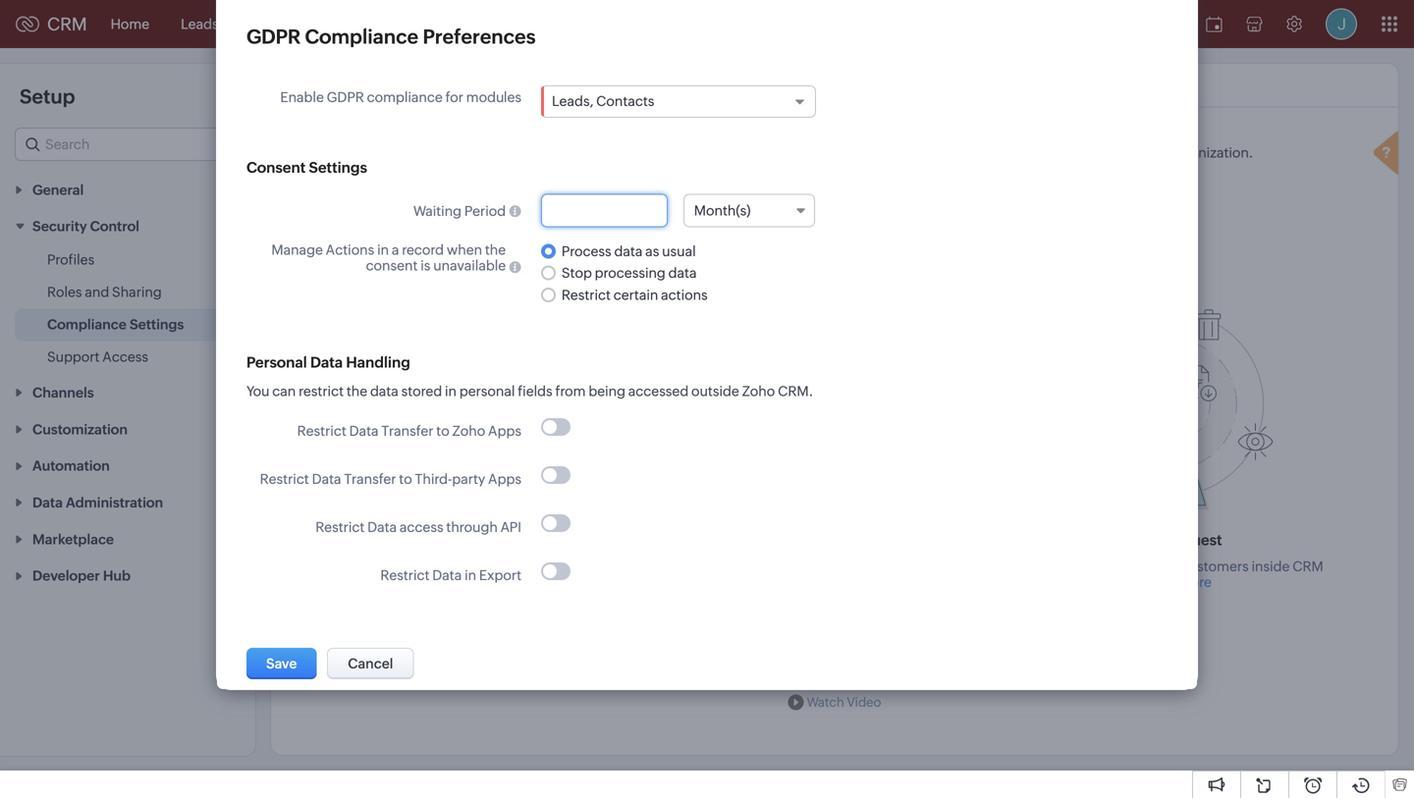 Task type: locate. For each thing, give the bounding box(es) containing it.
data up requests
[[1129, 532, 1161, 549]]

data inside data request handle data requests of customers inside crm know more
[[1129, 532, 1161, 549]]

1 vertical spatial apps
[[488, 471, 521, 487]]

apps
[[488, 423, 521, 439], [488, 471, 521, 487]]

0 horizontal spatial for
[[445, 89, 463, 105]]

consent
[[366, 258, 418, 273]]

1 horizontal spatial in
[[445, 383, 457, 399]]

roles and sharing link
[[47, 283, 162, 302]]

1 vertical spatial the
[[346, 383, 367, 399]]

access
[[400, 520, 443, 535]]

for
[[445, 89, 463, 105], [1117, 145, 1135, 161]]

0 horizontal spatial you
[[402, 145, 426, 161]]

deals
[[432, 16, 467, 32]]

customers down request
[[1181, 559, 1249, 574]]

1 horizontal spatial crm
[[1293, 559, 1324, 574]]

cancel
[[348, 656, 393, 672]]

0 horizontal spatial more
[[486, 587, 520, 603]]

through left api
[[446, 520, 498, 535]]

restrict down stop on the left top of the page
[[562, 287, 611, 303]]

1 vertical spatial of
[[1165, 559, 1178, 574]]

1 vertical spatial contacts
[[596, 93, 654, 109]]

data up restrict data in export at the left bottom of the page
[[429, 529, 462, 546]]

logo image
[[16, 16, 39, 32]]

0 vertical spatial contacts
[[250, 16, 308, 32]]

know down restrict data in export at the left bottom of the page
[[447, 587, 483, 603]]

collected
[[370, 556, 430, 572]]

and right the roles at the left top of the page
[[85, 284, 109, 300]]

0 horizontal spatial your
[[877, 145, 906, 161]]

1 vertical spatial transfer
[[344, 471, 396, 487]]

leads,
[[552, 93, 593, 109]]

in right stored
[[445, 383, 457, 399]]

personal left fields
[[459, 383, 515, 399]]

personal right the process
[[772, 145, 827, 161]]

through
[[446, 520, 498, 535], [433, 556, 484, 572]]

more inside data request handle data requests of customers inside crm know more
[[1178, 574, 1212, 590]]

page
[[329, 145, 362, 161]]

more down request
[[1178, 574, 1212, 590]]

1 vertical spatial for
[[1117, 145, 1135, 161]]

restrict data access through api
[[315, 520, 521, 535]]

gdpr compliance
[[303, 77, 430, 94]]

restrict data in export
[[380, 568, 521, 583]]

month(s)
[[694, 203, 751, 219]]

1 vertical spatial in
[[445, 383, 457, 399]]

handle
[[1028, 559, 1073, 574]]

1 horizontal spatial you
[[506, 145, 529, 161]]

1 horizontal spatial of
[[1165, 559, 1178, 574]]

gdpr compliance preferences
[[246, 26, 536, 48]]

data
[[310, 354, 343, 371], [349, 423, 379, 439], [312, 471, 341, 487], [367, 520, 397, 535], [429, 529, 462, 546], [1129, 532, 1161, 549], [338, 556, 367, 572], [432, 568, 462, 583]]

compliance down gdpr compliance preferences at top left
[[347, 77, 430, 94]]

0 vertical spatial settings
[[309, 159, 367, 176]]

0 vertical spatial transfer
[[381, 423, 434, 439]]

0 horizontal spatial know
[[447, 587, 483, 603]]

is
[[421, 258, 431, 273]]

support access
[[47, 349, 148, 365]]

None text field
[[542, 195, 667, 226]]

1 vertical spatial personal
[[459, 383, 515, 399]]

zoho left crm.
[[742, 383, 775, 399]]

more inside data collection data collected through various sources will be captured know more
[[486, 587, 520, 603]]

and left the process
[[691, 145, 716, 161]]

1 vertical spatial and
[[85, 284, 109, 300]]

support access link
[[47, 347, 148, 367]]

contacts right leads
[[250, 16, 308, 32]]

access
[[102, 349, 148, 365]]

1 vertical spatial zoho
[[452, 423, 485, 439]]

2 apps from the top
[[488, 471, 521, 487]]

2 you from the left
[[506, 145, 529, 161]]

enable for enable gdpr compliance settings
[[301, 192, 345, 208]]

enable up the this
[[280, 89, 324, 105]]

transfer for third-
[[344, 471, 396, 487]]

1 vertical spatial settings
[[130, 317, 184, 333]]

gdpr right 'with'
[[1076, 145, 1114, 161]]

stop processing data
[[562, 265, 697, 281]]

restrict down can
[[260, 471, 309, 487]]

0 horizontal spatial of
[[861, 145, 874, 161]]

0 horizontal spatial the
[[346, 383, 367, 399]]

0 vertical spatial and
[[691, 145, 716, 161]]

transfer down restrict data transfer to zoho apps
[[344, 471, 396, 487]]

manage actions in a record when the consent is unavailable
[[271, 242, 506, 273]]

1 horizontal spatial your
[[1138, 145, 1166, 161]]

transfer down stored
[[381, 423, 434, 439]]

0 horizontal spatial settings
[[130, 317, 184, 333]]

know
[[1139, 574, 1176, 590], [447, 587, 483, 603]]

zoho
[[742, 383, 775, 399], [452, 423, 485, 439]]

processing
[[595, 265, 666, 281]]

compliance
[[367, 89, 443, 105]]

roles
[[47, 284, 82, 300]]

in inside the manage actions in a record when the consent is unavailable
[[377, 242, 389, 258]]

restrict down 'restrict data access through api'
[[380, 568, 430, 583]]

1 horizontal spatial know
[[1139, 574, 1176, 590]]

to right the want on the left of the page
[[566, 145, 580, 161]]

0 horizontal spatial personal
[[459, 383, 515, 399]]

the
[[485, 242, 506, 258], [346, 383, 367, 399]]

restrict down restrict data transfer to third-party apps in the bottom left of the page
[[315, 520, 365, 535]]

0 horizontal spatial and
[[85, 284, 109, 300]]

various
[[487, 556, 533, 572]]

0 horizontal spatial zoho
[[452, 423, 485, 439]]

to left comply on the right of the page
[[979, 145, 992, 161]]

data right collected
[[432, 568, 462, 583]]

settings down sharing
[[130, 317, 184, 333]]

0 vertical spatial apps
[[488, 423, 521, 439]]

the inside the manage actions in a record when the consent is unavailable
[[485, 242, 506, 258]]

gdpr up the this
[[303, 77, 344, 94]]

0 vertical spatial crm
[[47, 14, 87, 34]]

for left modules
[[445, 89, 463, 105]]

Month(s) field
[[683, 194, 815, 227]]

leads
[[181, 16, 219, 32]]

0 vertical spatial through
[[446, 520, 498, 535]]

deals link
[[417, 0, 483, 48]]

apps right party
[[488, 471, 521, 487]]

compliance settings
[[47, 317, 184, 333]]

1 vertical spatial customers
[[1181, 559, 1249, 574]]

you right the how on the top of the page
[[506, 145, 529, 161]]

more down export
[[486, 587, 520, 603]]

home link
[[95, 0, 165, 48]]

this
[[301, 145, 326, 161]]

compliance
[[305, 26, 418, 48], [347, 77, 430, 94], [389, 192, 469, 208], [47, 317, 127, 333]]

for right 'with'
[[1117, 145, 1135, 161]]

0 vertical spatial customers
[[909, 145, 976, 161]]

customers
[[909, 145, 976, 161], [1181, 559, 1249, 574]]

enable for enable gdpr compliance for modules
[[280, 89, 324, 105]]

accessed
[[628, 383, 689, 399]]

know down request
[[1139, 574, 1176, 590]]

enable gdpr compliance settings
[[301, 192, 524, 208]]

be
[[613, 556, 629, 572]]

restrict for restrict certain actions
[[562, 287, 611, 303]]

restrict certain actions
[[562, 287, 708, 303]]

restrict down restrict
[[297, 423, 346, 439]]

in
[[377, 242, 389, 258], [445, 383, 457, 399], [465, 568, 476, 583]]

contacts right leads,
[[596, 93, 654, 109]]

the right the when
[[485, 242, 506, 258]]

data
[[830, 145, 858, 161], [614, 243, 643, 259], [668, 265, 697, 281], [370, 383, 399, 399], [1076, 559, 1105, 574]]

process
[[719, 145, 769, 161]]

through down collection
[[433, 556, 484, 572]]

0 horizontal spatial in
[[377, 242, 389, 258]]

comply
[[995, 145, 1043, 161]]

will
[[588, 556, 610, 572]]

save
[[266, 656, 297, 672]]

1 vertical spatial through
[[433, 556, 484, 572]]

2 horizontal spatial in
[[465, 568, 476, 583]]

customers left comply on the right of the page
[[909, 145, 976, 161]]

stop
[[562, 265, 592, 281]]

settings right consent
[[309, 159, 367, 176]]

actions
[[326, 242, 374, 258]]

your
[[877, 145, 906, 161], [1138, 145, 1166, 161]]

unavailable
[[433, 258, 506, 273]]

and inside security control region
[[85, 284, 109, 300]]

0 horizontal spatial contacts
[[250, 16, 308, 32]]

the down handling in the top left of the page
[[346, 383, 367, 399]]

consent
[[246, 159, 306, 176]]

restrict for restrict data access through api
[[315, 520, 365, 535]]

1 horizontal spatial personal
[[772, 145, 827, 161]]

and
[[691, 145, 716, 161], [85, 284, 109, 300]]

0 vertical spatial zoho
[[742, 383, 775, 399]]

customers inside data request handle data requests of customers inside crm know more
[[1181, 559, 1249, 574]]

apps down the you can restrict the data stored in personal fields from being accessed outside zoho crm.
[[488, 423, 521, 439]]

crm
[[47, 14, 87, 34], [1293, 559, 1324, 574]]

1 horizontal spatial customers
[[1181, 559, 1249, 574]]

enable
[[280, 89, 324, 105], [301, 192, 345, 208]]

in left a
[[377, 242, 389, 258]]

0 vertical spatial enable
[[280, 89, 324, 105]]

zoho up party
[[452, 423, 485, 439]]

you
[[402, 145, 426, 161], [506, 145, 529, 161]]

being
[[589, 383, 625, 399]]

data collection data collected through various sources will be captured know more
[[338, 529, 629, 603]]

you can restrict the data stored in personal fields from being accessed outside zoho crm.
[[246, 383, 813, 399]]

1 vertical spatial crm
[[1293, 559, 1324, 574]]

1 horizontal spatial more
[[1178, 574, 1212, 590]]

security control button
[[0, 208, 255, 244]]

0 vertical spatial the
[[485, 242, 506, 258]]

security control region
[[0, 244, 255, 374]]

crm right logo
[[47, 14, 87, 34]]

1 horizontal spatial the
[[485, 242, 506, 258]]

settings inside compliance settings link
[[130, 317, 184, 333]]

of
[[861, 145, 874, 161], [1165, 559, 1178, 574]]

1 horizontal spatial settings
[[309, 159, 367, 176]]

sharing
[[112, 284, 162, 300]]

1 you from the left
[[402, 145, 426, 161]]

0 horizontal spatial customers
[[909, 145, 976, 161]]

restrict data transfer to zoho apps
[[297, 423, 521, 439]]

roles and sharing
[[47, 284, 162, 300]]

know inside data request handle data requests of customers inside crm know more
[[1139, 574, 1176, 590]]

help image
[[1369, 128, 1408, 182]]

you right helps
[[402, 145, 426, 161]]

to
[[566, 145, 580, 161], [979, 145, 992, 161], [436, 423, 449, 439], [399, 471, 412, 487]]

personal
[[772, 145, 827, 161], [459, 383, 515, 399]]

enable down consent settings
[[301, 192, 345, 208]]

2 vertical spatial in
[[465, 568, 476, 583]]

crm right 'inside'
[[1293, 559, 1324, 574]]

in for data
[[465, 568, 476, 583]]

1 vertical spatial enable
[[301, 192, 345, 208]]

0 horizontal spatial crm
[[47, 14, 87, 34]]

profiles
[[47, 252, 94, 268]]

settings
[[309, 159, 367, 176], [130, 317, 184, 333]]

to down stored
[[436, 423, 449, 439]]

of inside data request handle data requests of customers inside crm know more
[[1165, 559, 1178, 574]]

waiting
[[413, 203, 462, 219]]

compliance inside security control region
[[47, 317, 127, 333]]

manage
[[271, 242, 323, 258]]

0 vertical spatial in
[[377, 242, 389, 258]]

in left export
[[465, 568, 476, 583]]

compliance up the support access link
[[47, 317, 127, 333]]



Task type: describe. For each thing, give the bounding box(es) containing it.
control
[[90, 219, 139, 234]]

party
[[452, 471, 485, 487]]

restrict
[[299, 383, 344, 399]]

watch video
[[807, 695, 881, 710]]

1 your from the left
[[877, 145, 906, 161]]

accounts link
[[324, 0, 417, 48]]

third-
[[415, 471, 452, 487]]

support
[[47, 349, 100, 365]]

enable gdpr compliance for modules
[[280, 89, 521, 105]]

0 vertical spatial of
[[861, 145, 874, 161]]

as
[[645, 243, 659, 259]]

fields
[[518, 383, 553, 399]]

handle,
[[582, 145, 630, 161]]

2 your from the left
[[1138, 145, 1166, 161]]

helps
[[365, 145, 399, 161]]

settings
[[472, 192, 524, 208]]

request
[[1165, 532, 1222, 549]]

inside
[[1252, 559, 1290, 574]]

tasks link
[[483, 0, 549, 48]]

process
[[562, 243, 611, 259]]

contacts link
[[234, 0, 324, 48]]

consent settings
[[246, 159, 367, 176]]

1 horizontal spatial for
[[1117, 145, 1135, 161]]

gdpr compliance link
[[301, 77, 433, 94]]

restrict for restrict data transfer to third-party apps
[[260, 471, 309, 487]]

export
[[479, 568, 521, 583]]

security control
[[32, 219, 139, 234]]

compliance up record
[[389, 192, 469, 208]]

how
[[475, 145, 503, 161]]

video
[[847, 695, 881, 710]]

record
[[402, 242, 444, 258]]

data left collected
[[338, 556, 367, 572]]

with
[[1046, 145, 1074, 161]]

actions
[[661, 287, 708, 303]]

preferences
[[423, 26, 536, 48]]

a
[[392, 242, 399, 258]]

restrict for restrict data transfer to zoho apps
[[297, 423, 346, 439]]

you
[[246, 383, 270, 399]]

0 vertical spatial personal
[[772, 145, 827, 161]]

data down restrict
[[312, 471, 341, 487]]

process data as usual
[[562, 243, 696, 259]]

data request handle data requests of customers inside crm know more
[[1028, 532, 1324, 590]]

gdpr up page
[[327, 89, 364, 105]]

certain
[[614, 287, 658, 303]]

1 horizontal spatial contacts
[[596, 93, 654, 109]]

gdpr down helps
[[348, 192, 386, 208]]

compliance settings link
[[47, 315, 184, 335]]

from
[[555, 383, 586, 399]]

data inside data request handle data requests of customers inside crm know more
[[1076, 559, 1105, 574]]

watch
[[807, 695, 844, 710]]

cancel button
[[327, 648, 414, 680]]

this page helps you decide how you want to handle, manage, and process personal data of your customers to comply with gdpr for your organization.
[[301, 145, 1253, 161]]

transfer for zoho
[[381, 423, 434, 439]]

organization.
[[1169, 145, 1253, 161]]

manage,
[[633, 145, 689, 161]]

know inside data collection data collected through various sources will be captured know more
[[447, 587, 483, 603]]

crm.
[[778, 383, 813, 399]]

personal data handling
[[246, 354, 410, 371]]

usual
[[662, 243, 696, 259]]

tasks
[[499, 16, 534, 32]]

profiles link
[[47, 250, 94, 270]]

data up restrict
[[310, 354, 343, 371]]

compliance up gdpr compliance
[[305, 26, 418, 48]]

crm link
[[16, 14, 87, 34]]

sources
[[536, 556, 586, 572]]

decide
[[428, 145, 473, 161]]

modules
[[466, 89, 521, 105]]

to left third-
[[399, 471, 412, 487]]

restrict data transfer to third-party apps
[[260, 471, 521, 487]]

stored
[[401, 383, 442, 399]]

security
[[32, 219, 87, 234]]

0 vertical spatial for
[[445, 89, 463, 105]]

crm inside data request handle data requests of customers inside crm know more
[[1293, 559, 1324, 574]]

1 apps from the top
[[488, 423, 521, 439]]

want
[[532, 145, 564, 161]]

personal
[[246, 354, 307, 371]]

through inside data collection data collected through various sources will be captured know more
[[433, 556, 484, 572]]

handling
[[346, 354, 410, 371]]

data left access in the left of the page
[[367, 520, 397, 535]]

1 horizontal spatial and
[[691, 145, 716, 161]]

period
[[464, 203, 506, 219]]

api
[[500, 520, 521, 535]]

restrict for restrict data in export
[[380, 568, 430, 583]]

save button
[[246, 648, 317, 680]]

accounts
[[340, 16, 401, 32]]

in for actions
[[377, 242, 389, 258]]

waiting period
[[413, 203, 506, 219]]

data up restrict data transfer to third-party apps in the bottom left of the page
[[349, 423, 379, 439]]

1 horizontal spatial zoho
[[742, 383, 775, 399]]

when
[[447, 242, 482, 258]]

home
[[111, 16, 149, 32]]

requests
[[1107, 559, 1162, 574]]

settings for consent settings
[[309, 159, 367, 176]]

collection
[[465, 529, 537, 546]]

gdpr right leads
[[246, 26, 301, 48]]

settings for compliance settings
[[130, 317, 184, 333]]



Task type: vqa. For each thing, say whether or not it's contained in the screenshot.
party
yes



